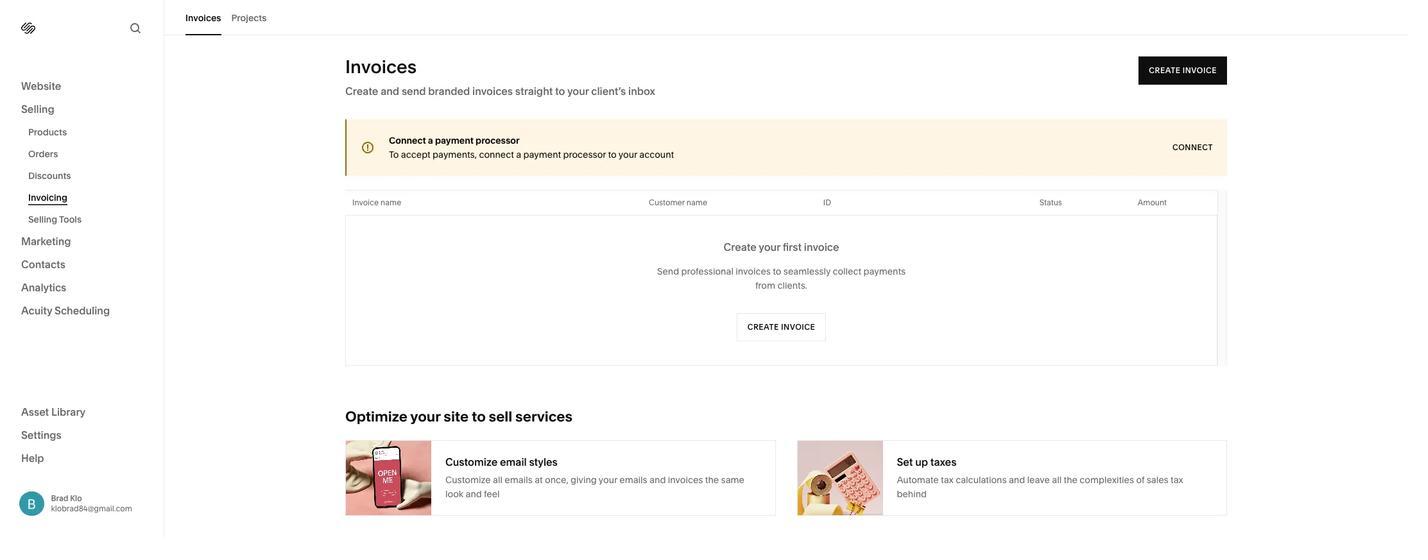 Task type: describe. For each thing, give the bounding box(es) containing it.
analytics
[[21, 281, 66, 294]]

asset library link
[[21, 405, 143, 420]]

asset library
[[21, 405, 86, 418]]

invoicing link
[[28, 187, 150, 209]]

help
[[21, 452, 44, 464]]

brad
[[51, 494, 68, 503]]

discounts
[[28, 170, 71, 182]]

tools
[[59, 214, 82, 225]]

selling tools link
[[28, 209, 150, 230]]

acuity
[[21, 304, 52, 317]]

brad klo klobrad84@gmail.com
[[51, 494, 132, 513]]

klo
[[70, 494, 82, 503]]

settings link
[[21, 428, 143, 443]]

analytics link
[[21, 281, 143, 296]]

selling for selling tools
[[28, 214, 57, 225]]

invoicing
[[28, 192, 67, 204]]

website
[[21, 80, 61, 92]]

products link
[[28, 121, 150, 143]]



Task type: locate. For each thing, give the bounding box(es) containing it.
selling tools
[[28, 214, 82, 225]]

klobrad84@gmail.com
[[51, 504, 132, 513]]

contacts link
[[21, 257, 143, 273]]

acuity scheduling
[[21, 304, 110, 317]]

discounts link
[[28, 165, 150, 187]]

products
[[28, 126, 67, 138]]

selling link
[[21, 102, 143, 117]]

help link
[[21, 451, 44, 465]]

selling up marketing
[[28, 214, 57, 225]]

library
[[51, 405, 86, 418]]

settings
[[21, 429, 62, 441]]

asset
[[21, 405, 49, 418]]

0 vertical spatial selling
[[21, 103, 54, 116]]

selling
[[21, 103, 54, 116], [28, 214, 57, 225]]

acuity scheduling link
[[21, 304, 143, 319]]

orders link
[[28, 143, 150, 165]]

scheduling
[[55, 304, 110, 317]]

marketing link
[[21, 234, 143, 250]]

1 vertical spatial selling
[[28, 214, 57, 225]]

marketing
[[21, 235, 71, 248]]

contacts
[[21, 258, 65, 271]]

website link
[[21, 79, 143, 94]]

orders
[[28, 148, 58, 160]]

selling down website
[[21, 103, 54, 116]]

selling for selling
[[21, 103, 54, 116]]



Task type: vqa. For each thing, say whether or not it's contained in the screenshot.
Add
no



